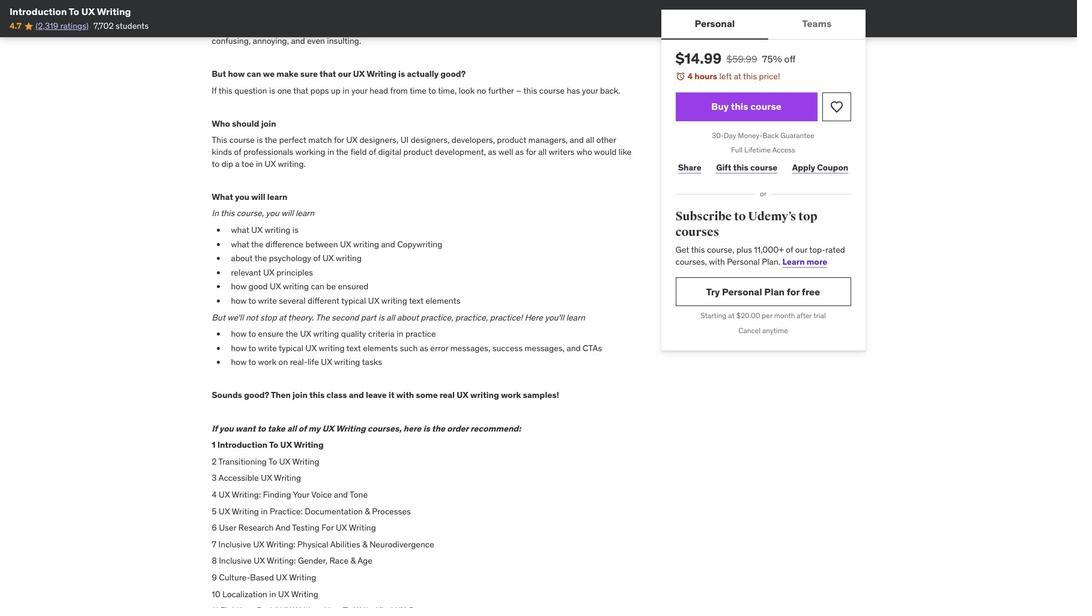 Task type: locate. For each thing, give the bounding box(es) containing it.
1 horizontal spatial practice,
[[455, 312, 488, 323]]

1 vertical spatial course,
[[707, 245, 734, 255]]

that inside "sign up" or "oops, page not found!" – tiny words that mark an error message, a button label, or the placeholder text in an input field. despite their small size, these text elements make up a crucial part of the user experience in digital products. and: while great ux writing can put a smile on the user's face, bad ux writing can be confusing, annoying, and even insulting.
[[398, 0, 413, 11]]

for right match
[[334, 135, 344, 146]]

2 practice, from the left
[[455, 312, 488, 323]]

managers,
[[528, 135, 568, 146]]

how
[[228, 68, 245, 79], [231, 281, 247, 292], [231, 296, 247, 306], [231, 329, 247, 339], [231, 343, 247, 354], [231, 357, 247, 368]]

1 vertical spatial not
[[246, 312, 258, 323]]

course, left plus
[[707, 245, 734, 255]]

0 horizontal spatial your
[[351, 85, 367, 96]]

or
[[249, 0, 256, 11], [561, 0, 568, 11], [760, 189, 767, 198]]

not right we'll
[[246, 312, 258, 323]]

0 horizontal spatial messages,
[[450, 343, 490, 354]]

wishlist image
[[829, 99, 844, 114]]

0 vertical spatial product
[[497, 135, 526, 146]]

of up the learn
[[786, 245, 793, 255]]

0 vertical spatial but
[[212, 68, 226, 79]]

2 but from the top
[[212, 312, 225, 323]]

your
[[351, 85, 367, 96], [582, 85, 598, 96]]

product up well
[[497, 135, 526, 146]]

0 horizontal spatial you
[[219, 423, 234, 434]]

0 horizontal spatial our
[[338, 68, 351, 79]]

1 vertical spatial but
[[212, 312, 225, 323]]

0 horizontal spatial make
[[277, 68, 298, 79]]

course inside but how can we make sure that our ux writing is actually good? if this question is one that pops up in your head from time to time, look no further – this course has your back.
[[539, 85, 565, 96]]

course up back
[[750, 100, 782, 112]]

this down $59.99
[[743, 71, 757, 82]]

1 horizontal spatial good?
[[440, 68, 466, 79]]

to inside subscribe to udemy's top courses
[[734, 209, 746, 224]]

ux
[[81, 5, 95, 17], [347, 24, 358, 34], [533, 24, 544, 34], [353, 68, 365, 79], [346, 135, 357, 146], [265, 158, 276, 169], [251, 225, 263, 235], [340, 239, 351, 250], [270, 281, 281, 292], [368, 296, 379, 306], [300, 329, 311, 339], [305, 343, 317, 354], [321, 357, 332, 368], [457, 390, 468, 401], [322, 423, 334, 434], [280, 440, 292, 451], [279, 456, 290, 467], [261, 473, 272, 484], [219, 490, 230, 500], [219, 506, 230, 517], [336, 523, 347, 534], [253, 539, 264, 550], [254, 556, 265, 567], [276, 572, 287, 583], [278, 589, 289, 600]]

good? inside but how can we make sure that our ux writing is actually good? if this question is one that pops up in your head from time to time, look no further – this course has your back.
[[440, 68, 466, 79]]

0 horizontal spatial with
[[396, 390, 414, 401]]

0 vertical spatial if
[[212, 85, 217, 96]]

course inside 'link'
[[750, 162, 777, 173]]

stop
[[260, 312, 277, 323]]

7,702 students
[[93, 21, 149, 31]]

all right take
[[287, 423, 297, 434]]

2 horizontal spatial as
[[515, 147, 524, 157]]

you right what
[[235, 191, 249, 202]]

gender,
[[298, 556, 327, 567]]

writing: down and
[[266, 539, 295, 550]]

how inside but how can we make sure that our ux writing is actually good? if this question is one that pops up in your head from time to time, look no further – this course has your back.
[[228, 68, 245, 79]]

ensured
[[338, 281, 368, 292]]

0 vertical spatial introduction
[[10, 5, 67, 17]]

0 vertical spatial you
[[235, 191, 249, 202]]

on left real-
[[278, 357, 288, 368]]

2 vertical spatial for
[[787, 286, 800, 298]]

0 vertical spatial that
[[398, 0, 413, 11]]

but how can we make sure that our ux writing is actually good? if this question is one that pops up in your head from time to time, look no further – this course has your back.
[[212, 68, 620, 96]]

– left tiny
[[350, 0, 355, 11]]

0 vertical spatial elements
[[420, 12, 455, 23]]

inclusive down user
[[218, 539, 251, 550]]

writing down size,
[[360, 24, 386, 34]]

0 horizontal spatial –
[[350, 0, 355, 11]]

typical
[[341, 296, 366, 306], [279, 343, 303, 354]]

gift this course link
[[714, 156, 780, 180]]

localization
[[222, 589, 267, 600]]

that up these
[[398, 0, 413, 11]]

about up "relevant"
[[231, 253, 253, 264]]

this right get
[[691, 245, 705, 255]]

–
[[350, 0, 355, 11], [516, 85, 522, 96]]

plus
[[736, 245, 752, 255]]

1 vertical spatial you
[[266, 208, 279, 219]]

learn
[[267, 191, 287, 202], [295, 208, 314, 219], [566, 312, 585, 323]]

day
[[724, 131, 736, 140]]

dip
[[221, 158, 233, 169]]

course inside who should join this course is the perfect match for ux designers, ui designers, developers, product managers, and all other kinds of professionals working in the field of digital product development, as well as for all writers who would like to dip a toe in ux writing.
[[229, 135, 255, 146]]

and up "who"
[[570, 135, 584, 146]]

our inside but how can we make sure that our ux writing is actually good? if this question is one that pops up in your head from time to time, look no further – this course has your back.
[[338, 68, 351, 79]]

error down practice at the bottom left of the page
[[430, 343, 448, 354]]

in
[[212, 208, 219, 219]]

practice!
[[490, 312, 523, 323]]

0 horizontal spatial learn
[[267, 191, 287, 202]]

size,
[[362, 12, 378, 23]]

other
[[596, 135, 616, 146]]

is up from
[[398, 68, 405, 79]]

0 horizontal spatial up
[[331, 85, 341, 96]]

but left we'll
[[212, 312, 225, 323]]

working
[[295, 147, 325, 157]]

error inside "sign up" or "oops, page not found!" – tiny words that mark an error message, a button label, or the placeholder text in an input field. despite their small size, these text elements make up a crucial part of the user experience in digital products. and: while great ux writing can put a smile on the user's face, bad ux writing can be confusing, annoying, and even insulting.
[[447, 0, 465, 11]]

put
[[404, 24, 416, 34]]

1 horizontal spatial designers,
[[411, 135, 450, 146]]

1 horizontal spatial product
[[497, 135, 526, 146]]

head
[[370, 85, 388, 96]]

1 horizontal spatial digital
[[378, 147, 401, 157]]

at left $20.00
[[728, 311, 735, 320]]

1 horizontal spatial join
[[293, 390, 307, 401]]

1 vertical spatial our
[[795, 245, 807, 255]]

on right smile
[[447, 24, 456, 34]]

designers, up field
[[360, 135, 398, 146]]

& up 'age'
[[362, 539, 367, 550]]

field.
[[270, 12, 288, 23]]

0 horizontal spatial courses,
[[368, 423, 402, 434]]

ensure
[[258, 329, 284, 339]]

of down between
[[313, 253, 321, 264]]

1 horizontal spatial about
[[397, 312, 419, 323]]

message,
[[467, 0, 503, 11]]

1 vertical spatial –
[[516, 85, 522, 96]]

not
[[306, 0, 319, 11], [246, 312, 258, 323]]

annoying,
[[253, 35, 289, 46]]

as inside what you will learn in this course, you will learn what ux writing is what the difference between ux writing and copywriting about the psychology of ux writing relevant ux principles how good ux writing can be ensured how to write several different typical ux writing text elements but we'll not stop at theory. the second part is all about practice, practice, practice! here you'll learn how to ensure the ux writing quality criteria in practice how to write typical ux writing text elements such as error messages, success messages, and ctas how to work on real-life ux writing tasks
[[420, 343, 428, 354]]

2 your from the left
[[582, 85, 598, 96]]

be down experience
[[589, 24, 599, 34]]

accessible
[[218, 473, 259, 484]]

this inside buy this course button
[[731, 100, 748, 112]]

0 horizontal spatial about
[[231, 253, 253, 264]]

you up difference
[[266, 208, 279, 219]]

1 but from the top
[[212, 68, 226, 79]]

you
[[235, 191, 249, 202], [266, 208, 279, 219], [219, 423, 234, 434]]

what
[[212, 191, 233, 202]]

a right dip
[[235, 158, 240, 169]]

neurodivergence
[[370, 539, 434, 550]]

button
[[512, 0, 537, 11]]

0 vertical spatial course,
[[236, 208, 264, 219]]

0 vertical spatial write
[[258, 296, 277, 306]]

elements down criteria
[[363, 343, 398, 354]]

& down tone
[[365, 506, 370, 517]]

free
[[802, 286, 820, 298]]

culture-
[[219, 572, 250, 583]]

1 vertical spatial courses,
[[368, 423, 402, 434]]

courses,
[[676, 256, 707, 267], [368, 423, 402, 434]]

of inside what you will learn in this course, you will learn what ux writing is what the difference between ux writing and copywriting about the psychology of ux writing relevant ux principles how good ux writing can be ensured how to write several different typical ux writing text elements but we'll not stop at theory. the second part is all about practice, practice, practice! here you'll learn how to ensure the ux writing quality criteria in practice how to write typical ux writing text elements such as error messages, success messages, and ctas how to work on real-life ux writing tasks
[[313, 253, 321, 264]]

research
[[238, 523, 274, 534]]

be
[[589, 24, 599, 34], [326, 281, 336, 292]]

elements up smile
[[420, 12, 455, 23]]

an right mark
[[436, 0, 445, 11]]

at inside starting at $20.00 per month after trial cancel anytime
[[728, 311, 735, 320]]

personal up $20.00
[[722, 286, 762, 298]]

0 vertical spatial make
[[457, 12, 477, 23]]

about up practice at the bottom left of the page
[[397, 312, 419, 323]]

is inside the 'if you want to take all of my ux writing courses, here is the order recommend: 1 introduction to ux writing 2 transitioning to ux writing 3 accessible ux writing 4 ux writing: finding your voice and tone 5 ux writing in practice: documentation & processes 6 user research and testing for ux writing 7 inclusive ux writing: physical abilities & neurodivergence 8 inclusive ux writing: gender, race & age 9 culture-based ux writing 10 localization in ux writing'
[[423, 423, 430, 434]]

1 vertical spatial what
[[231, 239, 249, 250]]

error
[[447, 0, 465, 11], [430, 343, 448, 354]]

& left 'age'
[[351, 556, 356, 567]]

join right should
[[261, 118, 276, 129]]

$14.99 $59.99 75% off
[[676, 49, 796, 68]]

0 vertical spatial an
[[436, 0, 445, 11]]

make up one
[[277, 68, 298, 79]]

is up professionals on the top
[[257, 135, 263, 146]]

personal down plus
[[727, 256, 760, 267]]

you for all
[[219, 423, 234, 434]]

to up ratings) in the top of the page
[[69, 5, 79, 17]]

personal inside try personal plan for free link
[[722, 286, 762, 298]]

0 vertical spatial 4
[[688, 71, 693, 82]]

work left the samples! at bottom
[[501, 390, 521, 401]]

1 practice, from the left
[[421, 312, 453, 323]]

product
[[497, 135, 526, 146], [403, 147, 433, 157]]

courses
[[676, 224, 719, 239]]

0 vertical spatial –
[[350, 0, 355, 11]]

0 vertical spatial what
[[231, 225, 249, 235]]

anytime
[[762, 326, 788, 335]]

gift this course
[[716, 162, 777, 173]]

(2,319 ratings)
[[36, 21, 89, 31]]

if up '1'
[[212, 423, 217, 434]]

this inside gift this course 'link'
[[733, 162, 748, 173]]

writing inside but how can we make sure that our ux writing is actually good? if this question is one that pops up in your head from time to time, look no further – this course has your back.
[[367, 68, 396, 79]]

0 vertical spatial error
[[447, 0, 465, 11]]

0 vertical spatial our
[[338, 68, 351, 79]]

elements inside "sign up" or "oops, page not found!" – tiny words that mark an error message, a button label, or the placeholder text in an input field. despite their small size, these text elements make up a crucial part of the user experience in digital products. and: while great ux writing can put a smile on the user's face, bad ux writing can be confusing, annoying, and even insulting.
[[420, 12, 455, 23]]

writing down user
[[546, 24, 572, 34]]

1 vertical spatial error
[[430, 343, 448, 354]]

0 vertical spatial good?
[[440, 68, 466, 79]]

not inside "sign up" or "oops, page not found!" – tiny words that mark an error message, a button label, or the placeholder text in an input field. despite their small size, these text elements make up a crucial part of the user experience in digital products. and: while great ux writing can put a smile on the user's face, bad ux writing can be confusing, annoying, and even insulting.
[[306, 0, 319, 11]]

the left field
[[336, 147, 348, 157]]

0 vertical spatial will
[[251, 191, 265, 202]]

transitioning
[[218, 456, 267, 467]]

on inside "sign up" or "oops, page not found!" – tiny words that mark an error message, a button label, or the placeholder text in an input field. despite their small size, these text elements make up a crucial part of the user experience in digital products. and: while great ux writing can put a smile on the user's face, bad ux writing can be confusing, annoying, and even insulting.
[[447, 24, 456, 34]]

placeholder
[[584, 0, 628, 11]]

voice
[[311, 490, 332, 500]]

0 horizontal spatial digital
[[221, 24, 244, 34]]

writing up life
[[319, 343, 345, 354]]

write up stop
[[258, 296, 277, 306]]

0 horizontal spatial for
[[334, 135, 344, 146]]

1 horizontal spatial up
[[479, 12, 489, 23]]

but inside but how can we make sure that our ux writing is actually good? if this question is one that pops up in your head from time to time, look no further – this course has your back.
[[212, 68, 226, 79]]

and left tone
[[334, 490, 348, 500]]

with right it
[[396, 390, 414, 401]]

the down label, on the top of page
[[551, 12, 563, 23]]

per
[[762, 311, 772, 320]]

1 if from the top
[[212, 85, 217, 96]]

0 vertical spatial digital
[[221, 24, 244, 34]]

digital down the ui
[[378, 147, 401, 157]]

1 vertical spatial for
[[526, 147, 536, 157]]

0 vertical spatial not
[[306, 0, 319, 11]]

well
[[498, 147, 513, 157]]

is inside who should join this course is the perfect match for ux designers, ui designers, developers, product managers, and all other kinds of professionals working in the field of digital product development, as well as for all writers who would like to dip a toe in ux writing.
[[257, 135, 263, 146]]

can down these
[[388, 24, 402, 34]]

1 vertical spatial elements
[[426, 296, 460, 306]]

personal inside personal button
[[695, 18, 735, 30]]

can down user
[[574, 24, 587, 34]]

personal
[[695, 18, 735, 30], [727, 256, 760, 267], [722, 286, 762, 298]]

1 your from the left
[[351, 85, 367, 96]]

2 messages, from the left
[[525, 343, 565, 354]]

1 vertical spatial will
[[281, 208, 293, 219]]

write down ensure
[[258, 343, 277, 354]]

for
[[321, 523, 334, 534]]

of inside get this course, plus 11,000+ of our top-rated courses, with personal plan.
[[786, 245, 793, 255]]

2 if from the top
[[212, 423, 217, 434]]

0 horizontal spatial work
[[258, 357, 276, 368]]

match
[[308, 135, 332, 146]]

a inside who should join this course is the perfect match for ux designers, ui designers, developers, product managers, and all other kinds of professionals working in the field of digital product development, as well as for all writers who would like to dip a toe in ux writing.
[[235, 158, 240, 169]]

can inside but how can we make sure that our ux writing is actually good? if this question is one that pops up in your head from time to time, look no further – this course has your back.
[[247, 68, 261, 79]]

digital inside "sign up" or "oops, page not found!" – tiny words that mark an error message, a button label, or the placeholder text in an input field. despite their small size, these text elements make up a crucial part of the user experience in digital products. and: while great ux writing can put a smile on the user's face, bad ux writing can be confusing, annoying, and even insulting.
[[221, 24, 244, 34]]

0 vertical spatial on
[[447, 24, 456, 34]]

2 vertical spatial writing:
[[267, 556, 296, 567]]

1 vertical spatial introduction
[[217, 440, 267, 451]]

2 designers, from the left
[[411, 135, 450, 146]]

is right here
[[423, 423, 430, 434]]

learn down writing.
[[267, 191, 287, 202]]

to
[[428, 85, 436, 96], [212, 158, 219, 169], [734, 209, 746, 224], [248, 296, 256, 306], [248, 329, 256, 339], [248, 343, 256, 354], [248, 357, 256, 368], [257, 423, 266, 434]]

success
[[492, 343, 523, 354]]

make inside "sign up" or "oops, page not found!" – tiny words that mark an error message, a button label, or the placeholder text in an input field. despite their small size, these text elements make up a crucial part of the user experience in digital products. and: while great ux writing can put a smile on the user's face, bad ux writing can be confusing, annoying, and even insulting.
[[457, 12, 477, 23]]

introduction up the (2,319
[[10, 5, 67, 17]]

1 vertical spatial if
[[212, 423, 217, 434]]

0 horizontal spatial designers,
[[360, 135, 398, 146]]

0 horizontal spatial not
[[246, 312, 258, 323]]

more
[[807, 256, 827, 267]]

a up the crucial
[[505, 0, 510, 11]]

but down confusing,
[[212, 68, 226, 79]]

1 vertical spatial work
[[501, 390, 521, 401]]

smile
[[425, 24, 444, 34]]

sounds good? then join this class and leave it with some real ux writing work samples!
[[212, 390, 559, 401]]

access
[[772, 146, 795, 155]]

0 vertical spatial work
[[258, 357, 276, 368]]

tab list
[[661, 10, 865, 40]]

after
[[797, 311, 812, 320]]

will up difference
[[281, 208, 293, 219]]

course down should
[[229, 135, 255, 146]]

good? left then
[[244, 390, 269, 401]]

1 horizontal spatial make
[[457, 12, 477, 23]]

you inside the 'if you want to take all of my ux writing courses, here is the order recommend: 1 introduction to ux writing 2 transitioning to ux writing 3 accessible ux writing 4 ux writing: finding your voice and tone 5 ux writing in practice: documentation & processes 6 user research and testing for ux writing 7 inclusive ux writing: physical abilities & neurodivergence 8 inclusive ux writing: gender, race & age 9 culture-based ux writing 10 localization in ux writing'
[[219, 423, 234, 434]]

1 horizontal spatial for
[[526, 147, 536, 157]]

course,
[[236, 208, 264, 219], [707, 245, 734, 255]]

good
[[249, 281, 268, 292]]

in down the up"
[[228, 12, 235, 23]]

0 vertical spatial with
[[709, 256, 725, 267]]

writing.
[[278, 158, 306, 169]]

the left order
[[432, 423, 445, 434]]

0 horizontal spatial 4
[[212, 490, 217, 500]]

and inside "sign up" or "oops, page not found!" – tiny words that mark an error message, a button label, or the placeholder text in an input field. despite their small size, these text elements make up a crucial part of the user experience in digital products. and: while great ux writing can put a smile on the user's face, bad ux writing can be confusing, annoying, and even insulting.
[[291, 35, 305, 46]]

your left head
[[351, 85, 367, 96]]

starting at $20.00 per month after trial cancel anytime
[[700, 311, 826, 335]]

$14.99
[[676, 49, 722, 68]]

work inside what you will learn in this course, you will learn what ux writing is what the difference between ux writing and copywriting about the psychology of ux writing relevant ux principles how good ux writing can be ensured how to write several different typical ux writing text elements but we'll not stop at theory. the second part is all about practice, practice, practice! here you'll learn how to ensure the ux writing quality criteria in practice how to write typical ux writing text elements such as error messages, success messages, and ctas how to work on real-life ux writing tasks
[[258, 357, 276, 368]]

personal up $14.99
[[695, 18, 735, 30]]

or up udemy's
[[760, 189, 767, 198]]

an down the up"
[[237, 12, 246, 23]]

as left well
[[488, 147, 496, 157]]

what you will learn in this course, you will learn what ux writing is what the difference between ux writing and copywriting about the psychology of ux writing relevant ux principles how good ux writing can be ensured how to write several different typical ux writing text elements but we'll not stop at theory. the second part is all about practice, practice, practice! here you'll learn how to ensure the ux writing quality criteria in practice how to write typical ux writing text elements such as error messages, success messages, and ctas how to work on real-life ux writing tasks
[[212, 191, 602, 368]]

1 vertical spatial on
[[278, 357, 288, 368]]

course, right in
[[236, 208, 264, 219]]

1 horizontal spatial part
[[524, 12, 540, 23]]

our up learn more link on the top of the page
[[795, 245, 807, 255]]

1 vertical spatial with
[[396, 390, 414, 401]]

as right well
[[515, 147, 524, 157]]

personal inside get this course, plus 11,000+ of our top-rated courses, with personal plan.
[[727, 256, 760, 267]]

practice, left practice!
[[455, 312, 488, 323]]

1 horizontal spatial learn
[[295, 208, 314, 219]]

full
[[731, 146, 743, 155]]

this right in
[[221, 208, 234, 219]]

writing
[[360, 24, 386, 34], [546, 24, 572, 34], [265, 225, 290, 235], [353, 239, 379, 250], [283, 281, 309, 292], [381, 296, 407, 306], [313, 329, 339, 339], [319, 343, 345, 354], [334, 357, 360, 368], [470, 390, 499, 401]]

– inside but how can we make sure that our ux writing is actually good? if this question is one that pops up in your head from time to time, look no further – this course has your back.
[[516, 85, 522, 96]]

work
[[258, 357, 276, 368], [501, 390, 521, 401]]

all up criteria
[[386, 312, 395, 323]]

not up despite at the left top of the page
[[306, 0, 319, 11]]

part inside what you will learn in this course, you will learn what ux writing is what the difference between ux writing and copywriting about the psychology of ux writing relevant ux principles how good ux writing can be ensured how to write several different typical ux writing text elements but we'll not stop at theory. the second part is all about practice, practice, practice! here you'll learn how to ensure the ux writing quality criteria in practice how to write typical ux writing text elements such as error messages, success messages, and ctas how to work on real-life ux writing tasks
[[361, 312, 376, 323]]

error left message,
[[447, 0, 465, 11]]

2 vertical spatial learn
[[566, 312, 585, 323]]

different
[[308, 296, 339, 306]]

make
[[457, 12, 477, 23], [277, 68, 298, 79]]

in inside but how can we make sure that our ux writing is actually good? if this question is one that pops up in your head from time to time, look no further – this course has your back.
[[343, 85, 349, 96]]

the inside the 'if you want to take all of my ux writing courses, here is the order recommend: 1 introduction to ux writing 2 transitioning to ux writing 3 accessible ux writing 4 ux writing: finding your voice and tone 5 ux writing in practice: documentation & processes 6 user research and testing for ux writing 7 inclusive ux writing: physical abilities & neurodivergence 8 inclusive ux writing: gender, race & age 9 culture-based ux writing 10 localization in ux writing'
[[432, 423, 445, 434]]

join right then
[[293, 390, 307, 401]]

would
[[594, 147, 617, 157]]

0 horizontal spatial will
[[251, 191, 265, 202]]

all
[[586, 135, 594, 146], [538, 147, 547, 157], [386, 312, 395, 323], [287, 423, 297, 434]]

digital up confusing,
[[221, 24, 244, 34]]

if inside the 'if you want to take all of my ux writing courses, here is the order recommend: 1 introduction to ux writing 2 transitioning to ux writing 3 accessible ux writing 4 ux writing: finding your voice and tone 5 ux writing in practice: documentation & processes 6 user research and testing for ux writing 7 inclusive ux writing: physical abilities & neurodivergence 8 inclusive ux writing: gender, race & age 9 culture-based ux writing 10 localization in ux writing'
[[212, 423, 217, 434]]

what
[[231, 225, 249, 235], [231, 239, 249, 250]]

2 horizontal spatial that
[[398, 0, 413, 11]]

apply coupon button
[[790, 156, 851, 180]]

0 vertical spatial courses,
[[676, 256, 707, 267]]

introduction up transitioning
[[217, 440, 267, 451]]

what up "relevant"
[[231, 239, 249, 250]]

1 vertical spatial up
[[331, 85, 341, 96]]

0 horizontal spatial join
[[261, 118, 276, 129]]

of inside "sign up" or "oops, page not found!" – tiny words that mark an error message, a button label, or the placeholder text in an input field. despite their small size, these text elements make up a crucial part of the user experience in digital products. and: while great ux writing can put a smile on the user's face, bad ux writing can be confusing, annoying, and even insulting.
[[542, 12, 549, 23]]

ux inside but how can we make sure that our ux writing is actually good? if this question is one that pops up in your head from time to time, look no further – this course has your back.
[[353, 68, 365, 79]]

1 horizontal spatial not
[[306, 0, 319, 11]]

up inside but how can we make sure that our ux writing is actually good? if this question is one that pops up in your head from time to time, look no further – this course has your back.
[[331, 85, 341, 96]]

2 horizontal spatial for
[[787, 286, 800, 298]]

messages,
[[450, 343, 490, 354], [525, 343, 565, 354]]

1 vertical spatial write
[[258, 343, 277, 354]]



Task type: describe. For each thing, give the bounding box(es) containing it.
the up "relevant"
[[255, 253, 267, 264]]

9
[[212, 572, 217, 583]]

in down based
[[269, 589, 276, 600]]

the up professionals on the top
[[265, 135, 277, 146]]

and left the copywriting
[[381, 239, 395, 250]]

toe
[[242, 158, 254, 169]]

0 vertical spatial inclusive
[[218, 539, 251, 550]]

of inside the 'if you want to take all of my ux writing courses, here is the order recommend: 1 introduction to ux writing 2 transitioning to ux writing 3 accessible ux writing 4 ux writing: finding your voice and tone 5 ux writing in practice: documentation & processes 6 user research and testing for ux writing 7 inclusive ux writing: physical abilities & neurodivergence 8 inclusive ux writing: gender, race & age 9 culture-based ux writing 10 localization in ux writing'
[[298, 423, 306, 434]]

learn more link
[[782, 256, 827, 267]]

practice
[[405, 329, 436, 339]]

writing up difference
[[265, 225, 290, 235]]

sounds
[[212, 390, 242, 401]]

like
[[619, 147, 632, 157]]

writing up 'ux writing'
[[353, 239, 379, 250]]

great
[[325, 24, 345, 34]]

all inside what you will learn in this course, you will learn what ux writing is what the difference between ux writing and copywriting about the psychology of ux writing relevant ux principles how good ux writing can be ensured how to write several different typical ux writing text elements but we'll not stop at theory. the second part is all about practice, practice, practice! here you'll learn how to ensure the ux writing quality criteria in practice how to write typical ux writing text elements such as error messages, success messages, and ctas how to work on real-life ux writing tasks
[[386, 312, 395, 323]]

0 horizontal spatial introduction
[[10, 5, 67, 17]]

course, inside get this course, plus 11,000+ of our top-rated courses, with personal plan.
[[707, 245, 734, 255]]

price!
[[759, 71, 780, 82]]

1 vertical spatial product
[[403, 147, 433, 157]]

and:
[[283, 24, 300, 34]]

learn
[[782, 256, 805, 267]]

1 horizontal spatial as
[[488, 147, 496, 157]]

to inside but how can we make sure that our ux writing is actually good? if this question is one that pops up in your head from time to time, look no further – this course has your back.
[[428, 85, 436, 96]]

2 horizontal spatial learn
[[566, 312, 585, 323]]

question
[[234, 85, 267, 96]]

2 write from the top
[[258, 343, 277, 354]]

buy this course button
[[676, 92, 817, 121]]

2 vertical spatial to
[[268, 456, 277, 467]]

user
[[219, 523, 236, 534]]

has
[[567, 85, 580, 96]]

digital inside who should join this course is the perfect match for ux designers, ui designers, developers, product managers, and all other kinds of professionals working in the field of digital product development, as well as for all writers who would like to dip a toe in ux writing.
[[378, 147, 401, 157]]

text down "sign
[[212, 12, 226, 23]]

pops
[[310, 85, 329, 96]]

11,000+
[[754, 245, 784, 255]]

1 designers, from the left
[[360, 135, 398, 146]]

this left class
[[309, 390, 325, 401]]

gift
[[716, 162, 731, 173]]

(2,319
[[36, 21, 58, 31]]

hours
[[695, 71, 717, 82]]

up"
[[234, 0, 247, 11]]

our inside get this course, plus 11,000+ of our top-rated courses, with personal plan.
[[795, 245, 807, 255]]

if inside but how can we make sure that our ux writing is actually good? if this question is one that pops up in your head from time to time, look no further – this course has your back.
[[212, 85, 217, 96]]

writing left tasks
[[334, 357, 360, 368]]

1 horizontal spatial an
[[436, 0, 445, 11]]

text down quality
[[346, 343, 361, 354]]

and right class
[[349, 390, 364, 401]]

course inside button
[[750, 100, 782, 112]]

1 write from the top
[[258, 296, 277, 306]]

1 vertical spatial about
[[397, 312, 419, 323]]

0 horizontal spatial an
[[237, 12, 246, 23]]

field
[[350, 147, 367, 157]]

abilities
[[330, 539, 360, 550]]

0 vertical spatial &
[[365, 506, 370, 517]]

psychology
[[269, 253, 311, 264]]

developers,
[[452, 135, 495, 146]]

courses, inside the 'if you want to take all of my ux writing courses, here is the order recommend: 1 introduction to ux writing 2 transitioning to ux writing 3 accessible ux writing 4 ux writing: finding your voice and tone 5 ux writing in practice: documentation & processes 6 user research and testing for ux writing 7 inclusive ux writing: physical abilities & neurodivergence 8 inclusive ux writing: gender, race & age 9 culture-based ux writing 10 localization in ux writing'
[[368, 423, 402, 434]]

cancel
[[738, 326, 761, 335]]

courses, inside get this course, plus 11,000+ of our top-rated courses, with personal plan.
[[676, 256, 707, 267]]

is left one
[[269, 85, 275, 96]]

in down match
[[327, 147, 334, 157]]

but inside what you will learn in this course, you will learn what ux writing is what the difference between ux writing and copywriting about the psychology of ux writing relevant ux principles how good ux writing can be ensured how to write several different typical ux writing text elements but we'll not stop at theory. the second part is all about practice, practice, practice! here you'll learn how to ensure the ux writing quality criteria in practice how to write typical ux writing text elements such as error messages, success messages, and ctas how to work on real-life ux writing tasks
[[212, 312, 225, 323]]

from
[[390, 85, 408, 96]]

learn more
[[782, 256, 827, 267]]

course, inside what you will learn in this course, you will learn what ux writing is what the difference between ux writing and copywriting about the psychology of ux writing relevant ux principles how good ux writing can be ensured how to write several different typical ux writing text elements but we'll not stop at theory. the second part is all about practice, practice, practice! here you'll learn how to ensure the ux writing quality criteria in practice how to write typical ux writing text elements such as error messages, success messages, and ctas how to work on real-life ux writing tasks
[[236, 208, 264, 219]]

user
[[565, 12, 581, 23]]

udemy's
[[748, 209, 796, 224]]

part inside "sign up" or "oops, page not found!" – tiny words that mark an error message, a button label, or the placeholder text in an input field. despite their small size, these text elements make up a crucial part of the user experience in digital products. and: while great ux writing can put a smile on the user's face, bad ux writing can be confusing, annoying, and even insulting.
[[524, 12, 540, 23]]

of right field
[[369, 147, 376, 157]]

to inside who should join this course is the perfect match for ux designers, ui designers, developers, product managers, and all other kinds of professionals working in the field of digital product development, as well as for all writers who would like to dip a toe in ux writing.
[[212, 158, 219, 169]]

mark
[[415, 0, 434, 11]]

professionals
[[243, 147, 293, 157]]

their
[[321, 12, 338, 23]]

while
[[302, 24, 323, 34]]

this inside what you will learn in this course, you will learn what ux writing is what the difference between ux writing and copywriting about the psychology of ux writing relevant ux principles how good ux writing can be ensured how to write several different typical ux writing text elements but we'll not stop at theory. the second part is all about practice, practice, practice! here you'll learn how to ensure the ux writing quality criteria in practice how to write typical ux writing text elements such as error messages, success messages, and ctas how to work on real-life ux writing tasks
[[221, 208, 234, 219]]

2 vertical spatial &
[[351, 556, 356, 567]]

finding
[[263, 490, 291, 500]]

tab list containing personal
[[661, 10, 865, 40]]

the down theory.
[[286, 329, 298, 339]]

0 vertical spatial to
[[69, 5, 79, 17]]

plan.
[[762, 256, 780, 267]]

1 vertical spatial inclusive
[[219, 556, 252, 567]]

documentation
[[305, 506, 363, 517]]

small
[[340, 12, 360, 23]]

top-
[[809, 245, 825, 255]]

2 vertical spatial elements
[[363, 343, 398, 354]]

0 vertical spatial about
[[231, 253, 253, 264]]

up inside "sign up" or "oops, page not found!" – tiny words that mark an error message, a button label, or the placeholder text in an input field. despite their small size, these text elements make up a crucial part of the user experience in digital products. and: while great ux writing can put a smile on the user's face, bad ux writing can be confusing, annoying, and even insulting.
[[479, 12, 489, 23]]

a down message,
[[491, 12, 495, 23]]

be inside what you will learn in this course, you will learn what ux writing is what the difference between ux writing and copywriting about the psychology of ux writing relevant ux principles how good ux writing can be ensured how to write several different typical ux writing text elements but we'll not stop at theory. the second part is all about practice, practice, practice! here you'll learn how to ensure the ux writing quality criteria in practice how to write typical ux writing text elements such as error messages, success messages, and ctas how to work on real-life ux writing tasks
[[326, 281, 336, 292]]

user's
[[472, 24, 494, 34]]

join inside who should join this course is the perfect match for ux designers, ui designers, developers, product managers, and all other kinds of professionals working in the field of digital product development, as well as for all writers who would like to dip a toe in ux writing.
[[261, 118, 276, 129]]

1 vertical spatial writing:
[[266, 539, 295, 550]]

0 horizontal spatial or
[[249, 0, 256, 11]]

apply coupon
[[792, 162, 848, 173]]

these
[[380, 12, 401, 23]]

on inside what you will learn in this course, you will learn what ux writing is what the difference between ux writing and copywriting about the psychology of ux writing relevant ux principles how good ux writing can be ensured how to write several different typical ux writing text elements but we'll not stop at theory. the second part is all about practice, practice, practice! here you'll learn how to ensure the ux writing quality criteria in practice how to write typical ux writing text elements such as error messages, success messages, and ctas how to work on real-life ux writing tasks
[[278, 357, 288, 368]]

0 vertical spatial for
[[334, 135, 344, 146]]

all up "who"
[[586, 135, 594, 146]]

1 horizontal spatial 4
[[688, 71, 693, 82]]

to inside the 'if you want to take all of my ux writing courses, here is the order recommend: 1 introduction to ux writing 2 transitioning to ux writing 3 accessible ux writing 4 ux writing: finding your voice and tone 5 ux writing in practice: documentation & processes 6 user research and testing for ux writing 7 inclusive ux writing: physical abilities & neurodivergence 8 inclusive ux writing: gender, race & age 9 culture-based ux writing 10 localization in ux writing'
[[257, 423, 266, 434]]

share
[[678, 162, 701, 173]]

1 vertical spatial &
[[362, 539, 367, 550]]

at inside what you will learn in this course, you will learn what ux writing is what the difference between ux writing and copywriting about the psychology of ux writing relevant ux principles how good ux writing can be ensured how to write several different typical ux writing text elements but we'll not stop at theory. the second part is all about practice, practice, practice! here you'll learn how to ensure the ux writing quality criteria in practice how to write typical ux writing text elements such as error messages, success messages, and ctas how to work on real-life ux writing tasks
[[279, 312, 286, 323]]

– inside "sign up" or "oops, page not found!" – tiny words that mark an error message, a button label, or the placeholder text in an input field. despite their small size, these text elements make up a crucial part of the user experience in digital products. and: while great ux writing can put a smile on the user's face, bad ux writing can be confusing, annoying, and even insulting.
[[350, 0, 355, 11]]

make inside but how can we make sure that our ux writing is actually good? if this question is one that pops up in your head from time to time, look no further – this course has your back.
[[277, 68, 298, 79]]

products.
[[246, 24, 281, 34]]

writing up criteria
[[381, 296, 407, 306]]

this
[[212, 135, 227, 146]]

4 inside the 'if you want to take all of my ux writing courses, here is the order recommend: 1 introduction to ux writing 2 transitioning to ux writing 3 accessible ux writing 4 ux writing: finding your voice and tone 5 ux writing in practice: documentation & processes 6 user research and testing for ux writing 7 inclusive ux writing: physical abilities & neurodivergence 8 inclusive ux writing: gender, race & age 9 culture-based ux writing 10 localization in ux writing'
[[212, 490, 217, 500]]

4.7
[[10, 21, 22, 31]]

development,
[[435, 147, 486, 157]]

1 vertical spatial typical
[[279, 343, 303, 354]]

time,
[[438, 85, 457, 96]]

"sign
[[212, 0, 232, 11]]

the left difference
[[251, 239, 264, 250]]

who
[[577, 147, 592, 157]]

want
[[236, 423, 255, 434]]

who
[[212, 118, 230, 129]]

criteria
[[368, 329, 395, 339]]

lifetime
[[744, 146, 771, 155]]

1 vertical spatial join
[[293, 390, 307, 401]]

the left user's
[[458, 24, 470, 34]]

writers
[[549, 147, 575, 157]]

perfect
[[279, 135, 306, 146]]

then
[[271, 390, 291, 401]]

error inside what you will learn in this course, you will learn what ux writing is what the difference between ux writing and copywriting about the psychology of ux writing relevant ux principles how good ux writing can be ensured how to write several different typical ux writing text elements but we'll not stop at theory. the second part is all about practice, practice, practice! here you'll learn how to ensure the ux writing quality criteria in practice how to write typical ux writing text elements such as error messages, success messages, and ctas how to work on real-life ux writing tasks
[[430, 343, 448, 354]]

words
[[373, 0, 396, 11]]

physical
[[297, 539, 328, 550]]

even
[[307, 35, 325, 46]]

1 what from the top
[[231, 225, 249, 235]]

is up difference
[[292, 225, 299, 235]]

share button
[[676, 156, 704, 180]]

you for this
[[235, 191, 249, 202]]

in up research
[[261, 506, 268, 517]]

30-day money-back guarantee full lifetime access
[[712, 131, 814, 155]]

relevant
[[231, 267, 261, 278]]

and left ctas
[[567, 343, 581, 354]]

1 horizontal spatial will
[[281, 208, 293, 219]]

alarm image
[[676, 71, 685, 81]]

introduction inside the 'if you want to take all of my ux writing courses, here is the order recommend: 1 introduction to ux writing 2 transitioning to ux writing 3 accessible ux writing 4 ux writing: finding your voice and tone 5 ux writing in practice: documentation & processes 6 user research and testing for ux writing 7 inclusive ux writing: physical abilities & neurodivergence 8 inclusive ux writing: gender, race & age 9 culture-based ux writing 10 localization in ux writing'
[[217, 440, 267, 451]]

and inside the 'if you want to take all of my ux writing courses, here is the order recommend: 1 introduction to ux writing 2 transitioning to ux writing 3 accessible ux writing 4 ux writing: finding your voice and tone 5 ux writing in practice: documentation & processes 6 user research and testing for ux writing 7 inclusive ux writing: physical abilities & neurodivergence 8 inclusive ux writing: gender, race & age 9 culture-based ux writing 10 localization in ux writing'
[[334, 490, 348, 500]]

students
[[116, 21, 149, 31]]

2 horizontal spatial or
[[760, 189, 767, 198]]

1 vertical spatial to
[[269, 440, 278, 451]]

text up the put
[[403, 12, 418, 23]]

writing up several
[[283, 281, 309, 292]]

1
[[212, 440, 216, 451]]

in right toe
[[256, 158, 263, 169]]

life
[[307, 357, 319, 368]]

in inside what you will learn in this course, you will learn what ux writing is what the difference between ux writing and copywriting about the psychology of ux writing relevant ux principles how good ux writing can be ensured how to write several different typical ux writing text elements but we'll not stop at theory. the second part is all about practice, practice, practice! here you'll learn how to ensure the ux writing quality criteria in practice how to write typical ux writing text elements such as error messages, success messages, and ctas how to work on real-life ux writing tasks
[[397, 329, 403, 339]]

insulting.
[[327, 35, 361, 46]]

second
[[332, 312, 359, 323]]

difference
[[266, 239, 303, 250]]

2 horizontal spatial you
[[266, 208, 279, 219]]

at right left
[[734, 71, 741, 82]]

1 horizontal spatial typical
[[341, 296, 366, 306]]

for inside try personal plan for free link
[[787, 286, 800, 298]]

personal button
[[661, 10, 769, 38]]

time
[[410, 85, 426, 96]]

1 vertical spatial that
[[320, 68, 336, 79]]

text up practice at the bottom left of the page
[[409, 296, 424, 306]]

this left question
[[219, 85, 232, 96]]

this inside get this course, plus 11,000+ of our top-rated courses, with personal plan.
[[691, 245, 705, 255]]

2 what from the top
[[231, 239, 249, 250]]

writing down the
[[313, 329, 339, 339]]

the up user
[[570, 0, 582, 11]]

with inside get this course, plus 11,000+ of our top-rated courses, with personal plan.
[[709, 256, 725, 267]]

2 vertical spatial that
[[293, 85, 308, 96]]

real
[[440, 390, 455, 401]]

of right the kinds
[[234, 147, 241, 157]]

0 vertical spatial writing:
[[232, 490, 261, 500]]

despite
[[290, 12, 319, 23]]

class
[[326, 390, 347, 401]]

1 messages, from the left
[[450, 343, 490, 354]]

can inside what you will learn in this course, you will learn what ux writing is what the difference between ux writing and copywriting about the psychology of ux writing relevant ux principles how good ux writing can be ensured how to write several different typical ux writing text elements but we'll not stop at theory. the second part is all about practice, practice, practice! here you'll learn how to ensure the ux writing quality criteria in practice how to write typical ux writing text elements such as error messages, success messages, and ctas how to work on real-life ux writing tasks
[[311, 281, 324, 292]]

and inside who should join this course is the perfect match for ux designers, ui designers, developers, product managers, and all other kinds of professionals working in the field of digital product development, as well as for all writers who would like to dip a toe in ux writing.
[[570, 135, 584, 146]]

a right the put
[[418, 24, 423, 34]]

is up criteria
[[378, 312, 384, 323]]

input
[[248, 12, 268, 23]]

1 vertical spatial good?
[[244, 390, 269, 401]]

writing up the 'recommend:' on the left of page
[[470, 390, 499, 401]]

be inside "sign up" or "oops, page not found!" – tiny words that mark an error message, a button label, or the placeholder text in an input field. despite their small size, these text elements make up a crucial part of the user experience in digital products. and: while great ux writing can put a smile on the user's face, bad ux writing can be confusing, annoying, and even insulting.
[[589, 24, 599, 34]]

tone
[[350, 490, 368, 500]]

sure
[[300, 68, 318, 79]]

subscribe to udemy's top courses
[[676, 209, 817, 239]]

get
[[676, 245, 689, 255]]

all inside the 'if you want to take all of my ux writing courses, here is the order recommend: 1 introduction to ux writing 2 transitioning to ux writing 3 accessible ux writing 4 ux writing: finding your voice and tone 5 ux writing in practice: documentation & processes 6 user research and testing for ux writing 7 inclusive ux writing: physical abilities & neurodivergence 8 inclusive ux writing: gender, race & age 9 culture-based ux writing 10 localization in ux writing'
[[287, 423, 297, 434]]

all down managers,
[[538, 147, 547, 157]]

my
[[308, 423, 320, 434]]

not inside what you will learn in this course, you will learn what ux writing is what the difference between ux writing and copywriting about the psychology of ux writing relevant ux principles how good ux writing can be ensured how to write several different typical ux writing text elements but we'll not stop at theory. the second part is all about practice, practice, practice! here you'll learn how to ensure the ux writing quality criteria in practice how to write typical ux writing text elements such as error messages, success messages, and ctas how to work on real-life ux writing tasks
[[246, 312, 258, 323]]

4 hours left at this price!
[[688, 71, 780, 82]]

processes
[[372, 506, 411, 517]]

1 horizontal spatial or
[[561, 0, 568, 11]]

in up confusing,
[[212, 24, 219, 34]]

coupon
[[817, 162, 848, 173]]

this right further
[[523, 85, 537, 96]]

1 vertical spatial learn
[[295, 208, 314, 219]]



Task type: vqa. For each thing, say whether or not it's contained in the screenshot.
the bottommost CAREER
no



